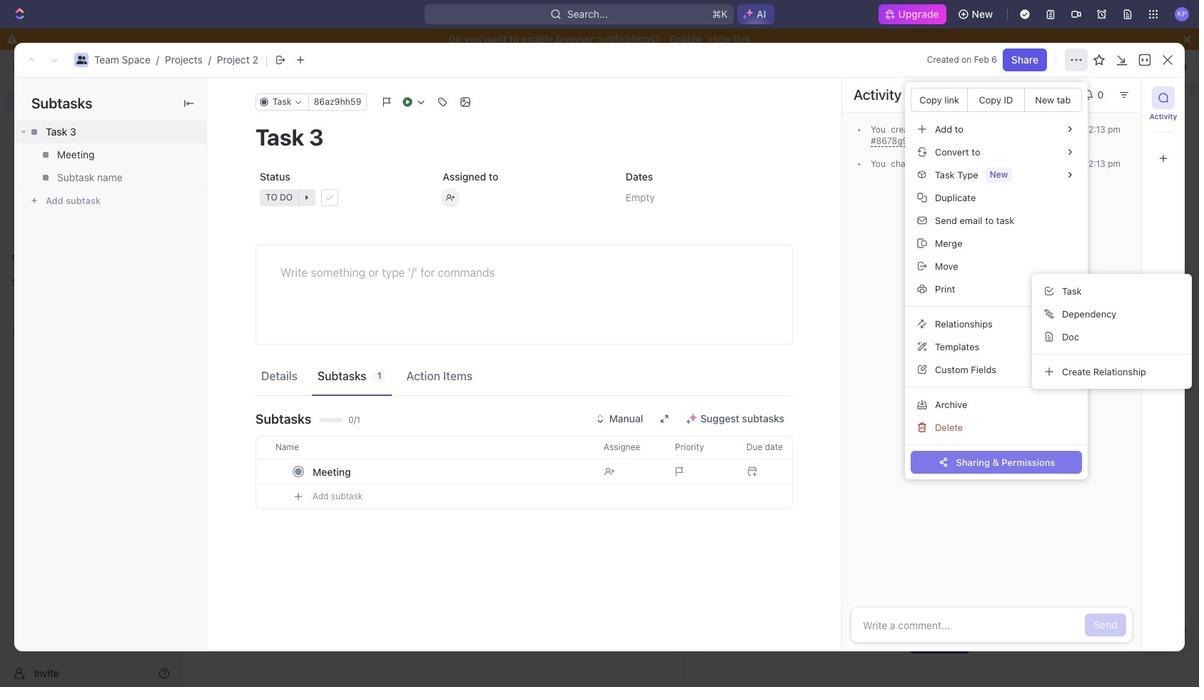 Task type: vqa. For each thing, say whether or not it's contained in the screenshot.
the bottom the &
yes



Task type: locate. For each thing, give the bounding box(es) containing it.
2 copy from the left
[[979, 94, 1002, 105]]

0/1
[[349, 415, 361, 426]]

3 up docs link
[[70, 126, 76, 138]]

space down status
[[265, 189, 293, 201]]

task for to
[[997, 215, 1015, 226]]

1 horizontal spatial learn
[[1018, 298, 1041, 309]]

/ left project
[[208, 54, 211, 66]]

1 horizontal spatial meeting link
[[309, 462, 593, 482]]

spaces
[[11, 277, 42, 288]]

2 vertical spatial 2
[[261, 303, 267, 315]]

add left calendar
[[892, 324, 909, 335]]

add down tasks assigned to you will appear here.
[[927, 640, 944, 651]]

more up doc
[[1043, 298, 1064, 309]]

1 vertical spatial task 3
[[237, 234, 267, 246]]

to left drag,
[[717, 74, 726, 86]]

1 vertical spatial meeting
[[313, 466, 351, 478]]

copy link button
[[912, 89, 968, 111]]

to down edit task name text field
[[489, 171, 499, 183]]

on right turning
[[598, 74, 610, 86]]

2 at from the top
[[1079, 159, 1087, 169]]

to left open
[[988, 159, 999, 169]]

send inside the send email to task button
[[935, 215, 958, 226]]

1 horizontal spatial assigned
[[714, 404, 765, 417]]

0 vertical spatial send
[[935, 215, 958, 226]]

you
[[465, 33, 482, 45], [698, 74, 714, 86], [911, 611, 925, 622]]

1 vertical spatial home
[[34, 96, 62, 108]]

0 vertical spatial team space link
[[94, 54, 151, 66]]

relationships
[[935, 318, 993, 330]]

3
[[70, 126, 76, 138], [948, 136, 953, 146], [261, 234, 267, 246]]

2
[[252, 54, 258, 66], [261, 280, 267, 292], [261, 303, 267, 315]]

1 horizontal spatial task 3 link
[[211, 229, 679, 252]]

0 horizontal spatial meeting link
[[14, 144, 206, 166]]

task left by
[[942, 124, 959, 135]]

1 vertical spatial feb
[[1053, 124, 1068, 135]]

1 copy from the left
[[920, 94, 942, 105]]

2 horizontal spatial subtasks
[[318, 370, 367, 382]]

alert
[[182, 64, 1200, 96]]

team down recents
[[237, 189, 262, 201]]

you created this task by copying #8678g9yjr - task 3
[[871, 124, 1005, 146]]

1 up ‎task 2 at left top
[[261, 257, 265, 269]]

at
[[1079, 124, 1087, 135], [1079, 159, 1087, 169]]

1 vertical spatial here.
[[974, 611, 994, 622]]

/
[[156, 54, 159, 66], [208, 54, 211, 66]]

0 horizontal spatial home
[[34, 96, 62, 108]]

send for send email to task
[[935, 215, 958, 226]]

0 horizontal spatial this
[[733, 33, 751, 45]]

1 vertical spatial &
[[1164, 627, 1169, 636]]

0 horizontal spatial copy
[[920, 94, 942, 105]]

6 for created this task by copying
[[1071, 124, 1076, 135]]

from inside task sidebar content section
[[956, 159, 975, 169]]

custom fields button
[[911, 358, 1083, 381]]

1 vertical spatial team space link
[[211, 184, 679, 206]]

subtasks up 0/1
[[318, 370, 367, 382]]

task inside 'button'
[[946, 640, 963, 651]]

0 horizontal spatial from
[[873, 298, 892, 309]]

6 right open
[[1071, 159, 1076, 169]]

1 vertical spatial 2:13
[[1089, 159, 1106, 169]]

2 down ‎task 2 at left top
[[261, 303, 267, 315]]

csv
[[1172, 627, 1188, 636]]

0 vertical spatial assigned
[[443, 171, 486, 183]]

2:13
[[1089, 124, 1106, 135], [1089, 159, 1106, 169]]

0 horizontal spatial more
[[892, 74, 916, 86]]

1 vertical spatial send
[[1094, 619, 1118, 631]]

1 horizontal spatial new
[[1036, 94, 1055, 105]]

send left excel
[[1094, 619, 1118, 631]]

‎task inside ‎task 1 link
[[237, 257, 258, 269]]

1 horizontal spatial you
[[698, 74, 714, 86]]

task 1
[[237, 326, 265, 338]]

home up inbox
[[34, 96, 62, 108]]

your left home!
[[504, 74, 525, 86]]

activity inside task sidebar content section
[[854, 86, 902, 103]]

1 vertical spatial assigned
[[714, 404, 765, 417]]

‎task 1 link
[[211, 252, 679, 275]]

2 feb 6 at 2:13 pm from the top
[[1053, 159, 1121, 169]]

task right -
[[927, 136, 946, 146]]

here. right appear on the bottom right of the page
[[974, 611, 994, 622]]

feb 6 at 2:13 pm up today
[[1053, 159, 1121, 169]]

space left projects link
[[122, 54, 151, 66]]

changed
[[891, 159, 926, 169]]

‎task down ‎task 1
[[237, 280, 258, 292]]

0 horizontal spatial activity
[[854, 86, 902, 103]]

assigned
[[443, 171, 486, 183], [714, 404, 765, 417]]

2 2:13 from the top
[[1089, 159, 1106, 169]]

1 vertical spatial on
[[598, 74, 610, 86]]

relationships button
[[911, 313, 1083, 336]]

send
[[935, 215, 958, 226], [1094, 619, 1118, 631]]

integrations
[[949, 324, 998, 335]]

1 horizontal spatial this
[[925, 124, 939, 135]]

doc
[[1063, 331, 1080, 342]]

more up "copy link" button
[[892, 74, 916, 86]]

and
[[782, 74, 800, 86]]

1 horizontal spatial on
[[962, 54, 972, 65]]

2 vertical spatial you
[[911, 611, 925, 622]]

& inside excel & csv link
[[1164, 627, 1169, 636]]

home
[[208, 61, 235, 73], [34, 96, 62, 108]]

home inside "link"
[[34, 96, 62, 108]]

edit left layout
[[612, 74, 630, 86]]

1 horizontal spatial learn more link
[[1018, 298, 1064, 309]]

0 vertical spatial space
[[122, 54, 151, 66]]

& for csv
[[1164, 627, 1169, 636]]

0 vertical spatial task
[[942, 124, 959, 135]]

at for created this task by copying
[[1079, 124, 1087, 135]]

feb left the layout:
[[974, 54, 990, 65]]

me
[[781, 404, 798, 417]]

afternoon,
[[262, 114, 342, 134]]

from right status
[[956, 159, 975, 169]]

add for add task
[[927, 640, 944, 651]]

0 vertical spatial team
[[94, 54, 119, 66]]

‎task inside ‎task 2 link
[[237, 280, 258, 292]]

from
[[956, 159, 975, 169], [873, 298, 892, 309]]

1 down 'task 2'
[[261, 326, 265, 338]]

0 vertical spatial activity
[[854, 86, 902, 103]]

0 horizontal spatial learn more link
[[864, 74, 916, 86]]

& inside the sharing & permissions button
[[993, 457, 1000, 468]]

from right items
[[873, 298, 892, 309]]

2 pm from the top
[[1108, 159, 1121, 169]]

projects
[[165, 54, 203, 66]]

0 vertical spatial 1
[[261, 257, 265, 269]]

you up the add task 'button'
[[911, 611, 925, 622]]

team space link down assigned to
[[211, 184, 679, 206]]

2 you from the top
[[871, 159, 886, 169]]

delete
[[935, 422, 963, 433]]

team space link right user group image
[[94, 54, 151, 66]]

2 vertical spatial subtasks
[[256, 412, 311, 427]]

will left "show"
[[956, 298, 969, 309]]

task up ‎task 1
[[237, 234, 258, 246]]

home link
[[6, 91, 176, 114]]

2:13 for created this task by copying
[[1089, 124, 1106, 135]]

doc button
[[1038, 326, 1187, 348]]

new left tab
[[1036, 94, 1055, 105]]

activity down cards.
[[854, 86, 902, 103]]

meeting up dashboards
[[57, 149, 95, 161]]

new tab button
[[1025, 89, 1082, 111]]

86az9hh59 button
[[308, 94, 367, 111]]

0 horizontal spatial you
[[465, 33, 482, 45]]

to inside task sidebar content section
[[988, 159, 999, 169]]

2 ‎task from the top
[[237, 280, 258, 292]]

task 3 up docs
[[46, 126, 76, 138]]

0 vertical spatial at
[[1079, 124, 1087, 135]]

manage cards button
[[1075, 56, 1160, 79]]

task sidebar navigation tab list
[[1148, 86, 1180, 170]]

1 horizontal spatial edit
[[983, 61, 1001, 73]]

3 up ‎task 1
[[261, 234, 267, 246]]

1 vertical spatial learn more link
[[1018, 298, 1064, 309]]

1 2:13 from the top
[[1089, 124, 1106, 135]]

edit layout:
[[983, 61, 1035, 73]]

1 vertical spatial will
[[928, 611, 941, 622]]

1 ‎task from the top
[[237, 257, 258, 269]]

status
[[929, 159, 954, 169]]

& left the csv
[[1164, 627, 1169, 636]]

0 horizontal spatial task 3
[[46, 126, 76, 138]]

task 3 link up ‎task 2 link
[[211, 229, 679, 252]]

drag,
[[729, 74, 753, 86]]

new
[[972, 8, 993, 20], [1036, 94, 1055, 105]]

6
[[992, 54, 997, 65], [1071, 124, 1076, 135], [1071, 159, 1076, 169]]

task 3 up ‎task 1
[[237, 234, 267, 246]]

suggest
[[701, 413, 740, 425]]

team right user group image
[[94, 54, 119, 66]]

learn more link right cards.
[[864, 74, 916, 86]]

1 vertical spatial activity
[[1150, 112, 1178, 121]]

send inside send button
[[1094, 619, 1118, 631]]

🏡
[[437, 74, 450, 86]]

1 vertical spatial task 3 link
[[211, 229, 679, 252]]

edit left the layout:
[[983, 61, 1001, 73]]

excel & csv link
[[1125, 613, 1192, 648]]

add inside button
[[892, 324, 909, 335]]

tasks
[[837, 611, 859, 622]]

you up '#8678g9yjr'
[[871, 124, 886, 135]]

will left appear on the bottom right of the page
[[928, 611, 941, 622]]

|
[[265, 52, 268, 67]]

task
[[942, 124, 959, 135], [997, 215, 1015, 226], [946, 640, 963, 651]]

add inside 'button'
[[927, 640, 944, 651]]

your inside alert
[[504, 74, 525, 86]]

0 vertical spatial ‎task
[[237, 257, 258, 269]]

1 horizontal spatial from
[[956, 159, 975, 169]]

here. up relationships dropdown button
[[995, 298, 1016, 309]]

you down '#8678g9yjr'
[[871, 159, 886, 169]]

team for team space / projects / project 2 |
[[94, 54, 119, 66]]

0 vertical spatial subtasks
[[31, 95, 92, 111]]

feb 6 at 2:13 pm down tab
[[1053, 124, 1121, 135]]

to inside the send email to task button
[[986, 215, 994, 226]]

learn more link
[[864, 74, 916, 86], [1018, 298, 1064, 309]]

0 horizontal spatial team
[[94, 54, 119, 66]]

your left calendars
[[894, 298, 912, 309]]

feb right open
[[1053, 159, 1068, 169]]

task for this
[[942, 124, 959, 135]]

home right projects link
[[208, 61, 235, 73]]

6 down tab
[[1071, 124, 1076, 135]]

tree
[[6, 294, 176, 487]]

sharing
[[957, 457, 990, 468]]

at right open
[[1079, 159, 1087, 169]]

2 inside 'team space / projects / project 2 |'
[[252, 54, 258, 66]]

edit inside alert
[[612, 74, 630, 86]]

/ left projects
[[156, 54, 159, 66]]

task 3 link down "home" "link"
[[14, 121, 206, 144]]

task inside button
[[997, 215, 1015, 226]]

0 horizontal spatial space
[[122, 54, 151, 66]]

0 horizontal spatial &
[[993, 457, 1000, 468]]

task down duplicate button
[[997, 215, 1015, 226]]

enable
[[670, 33, 702, 45]]

space for team space / projects / project 2 |
[[122, 54, 151, 66]]

0 vertical spatial from
[[956, 159, 975, 169]]

0 horizontal spatial /
[[156, 54, 159, 66]]

0 horizontal spatial your
[[504, 74, 525, 86]]

3 up status
[[948, 136, 953, 146]]

this up -
[[925, 124, 939, 135]]

learn more link up doc
[[1018, 298, 1064, 309]]

copy left link
[[920, 94, 942, 105]]

0 horizontal spatial task 3 link
[[14, 121, 206, 144]]

excel & csv
[[1141, 627, 1188, 636]]

1 vertical spatial space
[[265, 189, 293, 201]]

task down appear on the bottom right of the page
[[946, 640, 963, 651]]

1 you from the top
[[871, 124, 886, 135]]

pm left task sidebar navigation tab list
[[1108, 124, 1121, 135]]

0 horizontal spatial new
[[972, 8, 993, 20]]

on right "created"
[[962, 54, 972, 65]]

1 feb 6 at 2:13 pm from the top
[[1053, 124, 1121, 135]]

merge
[[935, 237, 963, 249]]

1 horizontal spatial send
[[1094, 619, 1118, 631]]

subtasks
[[31, 95, 92, 111], [318, 370, 367, 382], [256, 412, 311, 427]]

space inside 'team space / projects / project 2 |'
[[122, 54, 151, 66]]

2 up 'task 2'
[[261, 280, 267, 292]]

learn more link for 🏡 customize your home! turning on edit layout allows you to drag, drop, and resize cards.
[[864, 74, 916, 86]]

copy id
[[979, 94, 1014, 105]]

0 vertical spatial feb 6 at 2:13 pm
[[1053, 124, 1121, 135]]

send for send
[[1094, 619, 1118, 631]]

1 vertical spatial you
[[698, 74, 714, 86]]

2 / from the left
[[208, 54, 211, 66]]

1 pm from the top
[[1108, 124, 1121, 135]]

task inside button
[[1063, 285, 1082, 297]]

task inside you created this task by copying #8678g9yjr - task 3
[[942, 124, 959, 135]]

new for new
[[972, 8, 993, 20]]

& right sharing
[[993, 457, 1000, 468]]

items
[[443, 370, 473, 382]]

2 horizontal spatial you
[[911, 611, 925, 622]]

this right hide
[[733, 33, 751, 45]]

activity
[[854, 86, 902, 103], [1150, 112, 1178, 121]]

meeting down 0/1
[[313, 466, 351, 478]]

1 vertical spatial from
[[873, 298, 892, 309]]

0 horizontal spatial subtasks
[[31, 95, 92, 111]]

1 horizontal spatial activity
[[1150, 112, 1178, 121]]

new up created on feb 6
[[972, 8, 993, 20]]

1 horizontal spatial &
[[1164, 627, 1169, 636]]

space inside team space link
[[265, 189, 293, 201]]

1 left action
[[377, 370, 382, 381]]

0 vertical spatial task 3
[[46, 126, 76, 138]]

you inside you created this task by copying #8678g9yjr - task 3
[[871, 124, 886, 135]]

1 horizontal spatial space
[[265, 189, 293, 201]]

feb 6 at 2:13 pm for created this task by copying
[[1053, 124, 1121, 135]]

subtasks down details
[[256, 412, 311, 427]]

0 vertical spatial on
[[962, 54, 972, 65]]

learn more link inside alert
[[864, 74, 916, 86]]

status
[[260, 171, 290, 183]]

subtasks up inbox
[[31, 95, 92, 111]]

0 vertical spatial this
[[733, 33, 751, 45]]

1 vertical spatial this
[[925, 124, 939, 135]]

copy for copy id
[[979, 94, 1002, 105]]

you right allows
[[698, 74, 714, 86]]

86az9hh59
[[314, 96, 362, 107]]

custom
[[935, 364, 969, 375]]

agenda items from your calendars will show here. learn more
[[816, 298, 1064, 309]]

add task button
[[910, 637, 969, 654]]

0 vertical spatial &
[[993, 457, 1000, 468]]

learn right cards.
[[864, 74, 889, 86]]

1 vertical spatial edit
[[612, 74, 630, 86]]

2 left |
[[252, 54, 258, 66]]

1 vertical spatial at
[[1079, 159, 1087, 169]]

pm up today
[[1108, 159, 1121, 169]]

copy left the id
[[979, 94, 1002, 105]]

copy link
[[920, 94, 960, 105]]

you for you created this task by copying #8678g9yjr - task 3
[[871, 124, 886, 135]]

doc button
[[1038, 326, 1187, 348]]

dependency
[[1063, 308, 1117, 320]]

tab
[[1057, 94, 1071, 105]]

1 vertical spatial task
[[997, 215, 1015, 226]]

1 at from the top
[[1079, 124, 1087, 135]]

send up merge
[[935, 215, 958, 226]]

team inside 'team space / projects / project 2 |'
[[94, 54, 119, 66]]

1 for ‎task 1
[[261, 257, 265, 269]]

0 horizontal spatial on
[[598, 74, 610, 86]]

activity down cards at right top
[[1150, 112, 1178, 121]]

6 left the layout:
[[992, 54, 997, 65]]

link
[[945, 94, 960, 105]]

task up dependency
[[1063, 285, 1082, 297]]

team
[[94, 54, 119, 66], [237, 189, 262, 201]]

1 vertical spatial team
[[237, 189, 262, 201]]

2 horizontal spatial 3
[[948, 136, 953, 146]]

learn
[[864, 74, 889, 86], [1018, 298, 1041, 309]]

& for permissions
[[993, 457, 1000, 468]]

at down new tab button
[[1079, 124, 1087, 135]]

0 vertical spatial new
[[972, 8, 993, 20]]

0 vertical spatial your
[[504, 74, 525, 86]]

pm for created this task by copying
[[1108, 124, 1121, 135]]

print button
[[911, 278, 1083, 301]]

1 horizontal spatial /
[[208, 54, 211, 66]]

from for status
[[956, 159, 975, 169]]

1 horizontal spatial will
[[956, 298, 969, 309]]

0 vertical spatial will
[[956, 298, 969, 309]]

created on feb 6
[[927, 54, 997, 65]]

‎task up ‎task 2 at left top
[[237, 257, 258, 269]]

1 horizontal spatial 3
[[261, 234, 267, 246]]

1 horizontal spatial task 3
[[237, 234, 267, 246]]

project
[[217, 54, 250, 66]]

0 vertical spatial learn
[[864, 74, 889, 86]]

task up docs
[[46, 126, 67, 138]]

favorites
[[11, 253, 49, 263]]

⌘k
[[713, 8, 728, 20]]

you right do
[[465, 33, 482, 45]]

learn up relationships dropdown button
[[1018, 298, 1041, 309]]

meeting link
[[14, 144, 206, 166], [309, 462, 593, 482]]

to right email
[[986, 215, 994, 226]]

copying
[[973, 124, 1005, 135]]

feb down tab
[[1053, 124, 1068, 135]]

6 for changed status from
[[1071, 159, 1076, 169]]

0 vertical spatial meeting
[[57, 149, 95, 161]]

🏡 customize your home! turning on edit layout allows you to drag, drop, and resize cards. learn more
[[437, 74, 916, 86]]

1 vertical spatial 6
[[1071, 124, 1076, 135]]

1 vertical spatial 1
[[261, 326, 265, 338]]

1 horizontal spatial copy
[[979, 94, 1002, 105]]

tree inside sidebar navigation
[[6, 294, 176, 487]]



Task type: describe. For each thing, give the bounding box(es) containing it.
inbox link
[[6, 115, 176, 138]]

sidebar navigation
[[0, 50, 182, 688]]

dates
[[626, 171, 653, 183]]

0 vertical spatial home
[[208, 61, 235, 73]]

0 horizontal spatial team space link
[[94, 54, 151, 66]]

hide
[[709, 33, 731, 45]]

user group image
[[76, 56, 87, 64]]

created
[[891, 124, 922, 135]]

good
[[216, 114, 259, 134]]

#8678g9yjr
[[871, 136, 918, 146]]

sharing & permissions
[[957, 457, 1056, 468]]

0 vertical spatial more
[[892, 74, 916, 86]]

0 horizontal spatial meeting
[[57, 149, 95, 161]]

layout
[[633, 74, 664, 86]]

send email to task
[[935, 215, 1015, 226]]

upgrade link
[[879, 4, 947, 24]]

assigned for assigned to me
[[714, 404, 765, 417]]

2:13 for changed status from
[[1089, 159, 1106, 169]]

3 inside you created this task by copying #8678g9yjr - task 3
[[948, 136, 953, 146]]

add calendar integrations
[[892, 324, 998, 335]]

create relationship
[[1063, 366, 1147, 377]]

task sidebar content section
[[842, 78, 1142, 652]]

recents
[[217, 164, 261, 177]]

send button
[[1086, 614, 1127, 637]]

permissions
[[1002, 457, 1056, 468]]

relationships button
[[911, 313, 1083, 336]]

alert containing 🏡 customize your home! turning on edit layout allows you to drag, drop, and resize cards.
[[182, 64, 1200, 96]]

1 / from the left
[[156, 54, 159, 66]]

open
[[1007, 159, 1031, 169]]

you for you
[[871, 159, 886, 169]]

send email to task button
[[911, 209, 1083, 232]]

‎task for ‎task 2
[[237, 280, 258, 292]]

archive button
[[911, 393, 1083, 416]]

1 horizontal spatial your
[[894, 298, 912, 309]]

user group image
[[15, 326, 25, 334]]

task 2
[[237, 303, 267, 315]]

create relationship button
[[1038, 361, 1187, 383]]

details button
[[256, 363, 303, 389]]

action
[[407, 370, 440, 382]]

action items
[[407, 370, 473, 382]]

1 horizontal spatial team space link
[[211, 184, 679, 206]]

my work
[[217, 404, 265, 417]]

today
[[1120, 188, 1145, 199]]

docs
[[34, 144, 58, 156]]

email
[[960, 215, 983, 226]]

archive
[[935, 399, 968, 410]]

custom fields
[[935, 364, 997, 375]]

home!
[[528, 74, 558, 86]]

task inside you created this task by copying #8678g9yjr - task 3
[[927, 136, 946, 146]]

to right want
[[510, 33, 519, 45]]

‎task 2
[[237, 280, 267, 292]]

dependency button
[[1038, 303, 1187, 326]]

calendar
[[911, 324, 947, 335]]

enable
[[522, 33, 553, 45]]

resize
[[802, 74, 830, 86]]

fields
[[971, 364, 997, 375]]

good afternoon, kendall
[[216, 114, 403, 134]]

0 vertical spatial 6
[[992, 54, 997, 65]]

task down 'task 2'
[[237, 326, 258, 338]]

assigned to
[[443, 171, 499, 183]]

on inside alert
[[598, 74, 610, 86]]

duplicate button
[[911, 186, 1083, 209]]

1 horizontal spatial meeting
[[313, 466, 351, 478]]

at for changed status from
[[1079, 159, 1087, 169]]

‎task 2 link
[[211, 275, 679, 298]]

task 1 link
[[211, 321, 679, 343]]

sharing & permissions button
[[911, 451, 1083, 474]]

learn inside alert
[[864, 74, 889, 86]]

from for items
[[873, 298, 892, 309]]

space for team space
[[265, 189, 293, 201]]

this inside you created this task by copying #8678g9yjr - task 3
[[925, 124, 939, 135]]

notifications?
[[597, 33, 660, 45]]

dashboards link
[[6, 164, 176, 186]]

task up 'task 1'
[[237, 303, 258, 315]]

share
[[1012, 54, 1039, 66]]

assigned for assigned to
[[443, 171, 486, 183]]

2 for ‎task
[[261, 280, 267, 292]]

add calendar integrations button
[[875, 321, 1004, 338]]

learn more link for agenda items from your calendars will show here.
[[1018, 298, 1064, 309]]

Subtask name text field
[[57, 172, 167, 183]]

changed status from
[[889, 159, 977, 169]]

1 horizontal spatial more
[[1043, 298, 1064, 309]]

new button
[[952, 3, 1002, 26]]

new for new tab
[[1036, 94, 1055, 105]]

show
[[972, 298, 993, 309]]

Edit task name text field
[[256, 124, 793, 151]]

feb for created this task by copying
[[1053, 124, 1068, 135]]

activity inside task sidebar navigation tab list
[[1150, 112, 1178, 121]]

kendall
[[346, 114, 403, 134]]

2 vertical spatial 1
[[377, 370, 382, 381]]

pm for changed status from
[[1108, 159, 1121, 169]]

upgrade
[[899, 8, 939, 20]]

1 for task 1
[[261, 326, 265, 338]]

items
[[849, 298, 871, 309]]

to left the me
[[767, 404, 778, 417]]

work
[[236, 404, 265, 417]]

manage
[[1083, 61, 1121, 73]]

cards
[[1123, 61, 1151, 73]]

cards.
[[832, 74, 861, 86]]

delete button
[[911, 416, 1083, 439]]

task 2 link
[[211, 298, 679, 321]]

team for team space
[[237, 189, 262, 201]]

create
[[1063, 366, 1091, 377]]

assigned
[[862, 611, 898, 622]]

‎task for ‎task 1
[[237, 257, 258, 269]]

feb 6 at 2:13 pm for changed status from
[[1053, 159, 1121, 169]]

‎task 1
[[237, 257, 265, 269]]

0 vertical spatial you
[[465, 33, 482, 45]]

0 vertical spatial feb
[[974, 54, 990, 65]]

appear
[[943, 611, 971, 622]]

agenda
[[816, 298, 846, 309]]

relationship
[[1094, 366, 1147, 377]]

drop,
[[756, 74, 780, 86]]

my
[[217, 404, 233, 417]]

-
[[921, 136, 925, 146]]

id
[[1004, 94, 1014, 105]]

today button
[[1114, 185, 1150, 202]]

share button
[[1003, 49, 1048, 71]]

copy for copy link
[[920, 94, 942, 105]]

created
[[927, 54, 960, 65]]

timesheets
[[34, 193, 88, 205]]

0 vertical spatial meeting link
[[14, 144, 206, 166]]

tasks assigned to you will appear here.
[[837, 611, 997, 622]]

to right assigned
[[900, 611, 908, 622]]

duplicate
[[935, 192, 976, 203]]

1 vertical spatial learn
[[1018, 298, 1041, 309]]

0 horizontal spatial 3
[[70, 126, 76, 138]]

feb for changed status from
[[1053, 159, 1068, 169]]

add for add calendar integrations
[[892, 324, 909, 335]]

task button
[[1038, 280, 1187, 303]]

0 horizontal spatial will
[[928, 611, 941, 622]]

0 vertical spatial here.
[[995, 298, 1016, 309]]

1 vertical spatial subtasks
[[318, 370, 367, 382]]

team space / projects / project 2 |
[[94, 52, 268, 67]]

allows
[[666, 74, 695, 86]]

2 for task
[[261, 303, 267, 315]]

you inside alert
[[698, 74, 714, 86]]

add task
[[927, 640, 963, 651]]

1 vertical spatial meeting link
[[309, 462, 593, 482]]



